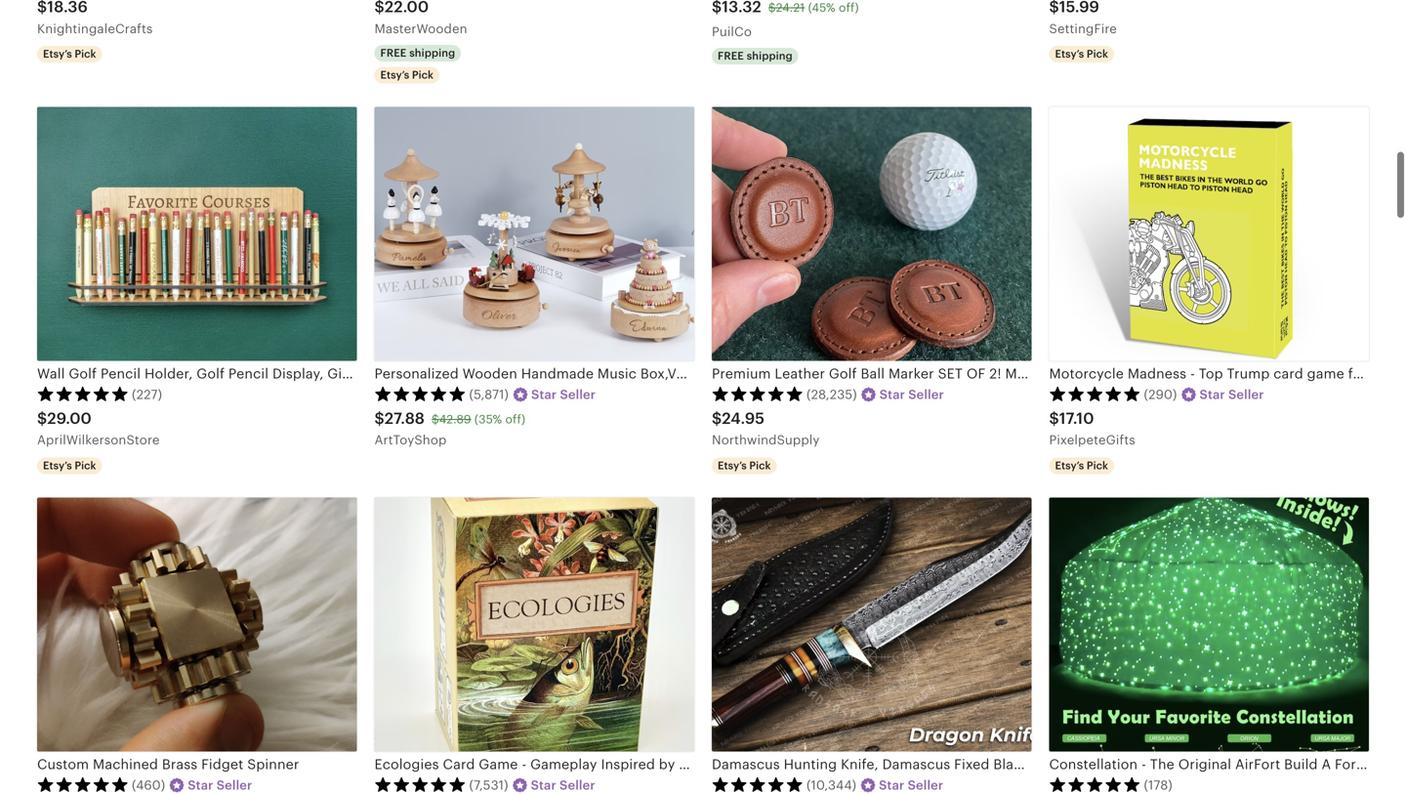 Task type: vqa. For each thing, say whether or not it's contained in the screenshot.
language
no



Task type: describe. For each thing, give the bounding box(es) containing it.
motorcycle madness - top trump card game for motorbike fans image
[[1050, 107, 1370, 361]]

aprilwilkersonstore
[[37, 433, 160, 448]]

star seller for (28,235)
[[880, 387, 944, 402]]

seller for (28,235)
[[909, 387, 944, 402]]

(45%
[[808, 1, 836, 14]]

star for (7,531)
[[531, 778, 557, 793]]

northwindsupply
[[712, 433, 820, 448]]

free for free shipping
[[718, 50, 744, 62]]

in
[[1366, 757, 1378, 772]]

(460)
[[132, 778, 165, 793]]

original
[[1179, 757, 1232, 772]]

$ 17.10 pixelpetegifts
[[1050, 410, 1136, 448]]

machined
[[93, 757, 158, 772]]

for
[[1349, 366, 1367, 381]]

free shipping etsy's pick
[[380, 47, 455, 81]]

$ for 24.21
[[769, 1, 776, 14]]

etsy's pick for 29.00
[[43, 460, 96, 472]]

arttoyshop
[[375, 433, 447, 448]]

etsy's down knightingalecrafts
[[43, 48, 72, 60]]

knightingalecrafts
[[37, 21, 153, 36]]

build
[[1285, 757, 1318, 772]]

star seller for (10,344)
[[879, 778, 944, 793]]

17.10
[[1060, 410, 1095, 427]]

off) inside $ 27.88 $ 42.89 (35% off) arttoyshop
[[506, 413, 526, 426]]

custom
[[37, 757, 89, 772]]

spinner
[[247, 757, 299, 772]]

fidget
[[201, 757, 244, 772]]

seller for (7,531)
[[560, 778, 596, 793]]

5 out of 5 stars image for (7,531)
[[375, 777, 466, 792]]

5 out of 5 stars image for (5,871)
[[375, 386, 466, 402]]

damascus hunting knife, damascus fixed blade knife, damascus gut hook knife, damascus ka bar knife hand made knives gifts for men usa image
[[712, 498, 1032, 752]]

pick down aprilwilkersonstore
[[75, 460, 96, 472]]

seller for (5,871)
[[560, 387, 596, 402]]

motor
[[1371, 366, 1407, 381]]

star for (28,235)
[[880, 387, 905, 402]]

etsy's down aprilwilkersonstore
[[43, 460, 72, 472]]

$ for 27.88
[[375, 410, 385, 427]]

constellation
[[1050, 757, 1138, 772]]

30
[[1382, 757, 1400, 772]]

a
[[1322, 757, 1332, 772]]

pick inside free shipping etsy's pick
[[412, 69, 434, 81]]

fort
[[1335, 757, 1362, 772]]

$ for 29.00
[[37, 410, 47, 427]]

constellation - the original airfort build a fort in 30 s
[[1050, 757, 1407, 772]]

wall golf pencil holder, golf pencil display, gift for dad, golf gifts, groom gifts, sports gifts, personalized golf gift, unique golf gifts image
[[37, 107, 357, 361]]

seller for (290)
[[1229, 387, 1265, 402]]

the
[[1151, 757, 1175, 772]]

star seller for (7,531)
[[531, 778, 596, 793]]

$ 24.21 (45% off)
[[769, 1, 859, 14]]

(7,531)
[[469, 778, 509, 793]]

etsy's pick down settingfire
[[1055, 48, 1109, 60]]

5 out of 5 stars image for (290)
[[1050, 386, 1141, 402]]

pick down settingfire
[[1087, 48, 1109, 60]]

5 out of 5 stars image for (178)
[[1050, 777, 1141, 792]]

etsy's pick down knightingalecrafts
[[43, 48, 96, 60]]

(10,344)
[[807, 778, 857, 793]]

1 vertical spatial -
[[1142, 757, 1147, 772]]

brass
[[162, 757, 198, 772]]

custom machined brass fidget spinner
[[37, 757, 299, 772]]

top
[[1199, 366, 1224, 381]]

(290)
[[1144, 387, 1178, 402]]



Task type: locate. For each thing, give the bounding box(es) containing it.
seller right (10,344)
[[908, 778, 944, 793]]

5 out of 5 stars image up 24.95
[[712, 386, 804, 402]]

etsy's
[[43, 48, 72, 60], [1055, 48, 1085, 60], [380, 69, 410, 81], [43, 460, 72, 472], [718, 460, 747, 472], [1055, 460, 1085, 472]]

game
[[1308, 366, 1345, 381]]

29.00
[[47, 410, 92, 427]]

1 horizontal spatial -
[[1191, 366, 1196, 381]]

$ for 17.10
[[1050, 410, 1060, 427]]

0 horizontal spatial free
[[380, 47, 407, 59]]

$ 27.88 $ 42.89 (35% off) arttoyshop
[[375, 410, 526, 448]]

etsy's down pixelpetegifts
[[1055, 460, 1085, 472]]

card
[[1274, 366, 1304, 381]]

s
[[1404, 757, 1407, 772]]

5 out of 5 stars image left (7,531)
[[375, 777, 466, 792]]

ecologies card game - gameplay inspired by nature - use science to build food webs in seven unique biomes - beautiful vintage art image
[[375, 498, 695, 752]]

pick down masterwooden
[[412, 69, 434, 81]]

custom machined brass fidget spinner image
[[37, 498, 357, 752]]

$ left (45%
[[769, 1, 776, 14]]

$ 29.00 aprilwilkersonstore
[[37, 410, 160, 448]]

shipping inside free shipping etsy's pick
[[409, 47, 455, 59]]

free shipping
[[718, 50, 793, 62]]

pick down knightingalecrafts
[[75, 48, 96, 60]]

star
[[531, 387, 557, 402], [880, 387, 905, 402], [1200, 387, 1226, 402], [188, 778, 213, 793], [531, 778, 557, 793], [879, 778, 905, 793]]

star seller right (28,235)
[[880, 387, 944, 402]]

free inside free shipping etsy's pick
[[380, 47, 407, 59]]

free down masterwooden
[[380, 47, 407, 59]]

5 out of 5 stars image down the custom
[[37, 777, 129, 792]]

$ right 27.88
[[432, 413, 439, 426]]

settingfire
[[1050, 21, 1117, 36]]

etsy's down settingfire
[[1055, 48, 1085, 60]]

$ up arttoyshop
[[375, 410, 385, 427]]

trump
[[1227, 366, 1270, 381]]

etsy's down masterwooden
[[380, 69, 410, 81]]

star seller down fidget on the left
[[188, 778, 252, 793]]

$ up aprilwilkersonstore
[[37, 410, 47, 427]]

$ up northwindsupply
[[712, 410, 722, 427]]

(178)
[[1144, 778, 1173, 793]]

0 vertical spatial -
[[1191, 366, 1196, 381]]

pick
[[75, 48, 96, 60], [1087, 48, 1109, 60], [412, 69, 434, 81], [75, 460, 96, 472], [750, 460, 771, 472], [1087, 460, 1109, 472]]

star for (10,344)
[[879, 778, 905, 793]]

etsy's inside free shipping etsy's pick
[[380, 69, 410, 81]]

pick down pixelpetegifts
[[1087, 460, 1109, 472]]

0 horizontal spatial -
[[1142, 757, 1147, 772]]

$ inside $ 24.95 northwindsupply
[[712, 410, 722, 427]]

off) right (45%
[[839, 1, 859, 14]]

$ inside $ 29.00 aprilwilkersonstore
[[37, 410, 47, 427]]

star seller for (290)
[[1200, 387, 1265, 402]]

pixelpetegifts
[[1050, 433, 1136, 448]]

star right (10,344)
[[879, 778, 905, 793]]

star right (28,235)
[[880, 387, 905, 402]]

5 out of 5 stars image down constellation
[[1050, 777, 1141, 792]]

$ for 24.95
[[712, 410, 722, 427]]

1 horizontal spatial shipping
[[747, 50, 793, 62]]

5 out of 5 stars image up 29.00
[[37, 386, 129, 402]]

5 out of 5 stars image up 27.88
[[375, 386, 466, 402]]

42.89
[[439, 413, 471, 426]]

-
[[1191, 366, 1196, 381], [1142, 757, 1147, 772]]

personalized wooden handmade music box,valentine music box,wooden horse musical carousel,horse music box, musical carousel,heirloom carousel image
[[375, 107, 695, 361]]

etsy's pick
[[43, 48, 96, 60], [1055, 48, 1109, 60], [43, 460, 96, 472], [718, 460, 771, 472], [1055, 460, 1109, 472]]

etsy's pick for 17.10
[[1055, 460, 1109, 472]]

(227)
[[132, 387, 162, 402]]

1 vertical spatial off)
[[506, 413, 526, 426]]

(5,871)
[[469, 387, 509, 402]]

free down puilco
[[718, 50, 744, 62]]

$
[[769, 1, 776, 14], [37, 410, 47, 427], [375, 410, 385, 427], [712, 410, 722, 427], [1050, 410, 1060, 427], [432, 413, 439, 426]]

star for (290)
[[1200, 387, 1226, 402]]

27.88
[[385, 410, 425, 427]]

seller for (10,344)
[[908, 778, 944, 793]]

$ 24.95 northwindsupply
[[712, 410, 820, 448]]

- left top
[[1191, 366, 1196, 381]]

seller right (7,531)
[[560, 778, 596, 793]]

5 out of 5 stars image left (10,344)
[[712, 777, 804, 792]]

etsy's pick down aprilwilkersonstore
[[43, 460, 96, 472]]

$ up pixelpetegifts
[[1050, 410, 1060, 427]]

free
[[380, 47, 407, 59], [718, 50, 744, 62]]

constellation - the original airfort build a fort in 30 seconds, inflatable fort for kids image
[[1050, 498, 1370, 752]]

seller down fidget on the left
[[217, 778, 252, 793]]

masterwooden
[[375, 21, 468, 36]]

free for free shipping etsy's pick
[[380, 47, 407, 59]]

5 out of 5 stars image for (10,344)
[[712, 777, 804, 792]]

star seller down motorcycle madness - top trump card game for motor
[[1200, 387, 1265, 402]]

$ inside the $ 17.10 pixelpetegifts
[[1050, 410, 1060, 427]]

star for (460)
[[188, 778, 213, 793]]

pick down northwindsupply
[[750, 460, 771, 472]]

seller right (5,871)
[[560, 387, 596, 402]]

shipping
[[409, 47, 455, 59], [747, 50, 793, 62]]

etsy's down northwindsupply
[[718, 460, 747, 472]]

5 out of 5 stars image for (227)
[[37, 386, 129, 402]]

0 horizontal spatial off)
[[506, 413, 526, 426]]

premium leather golf ball marker set of 2! made with 100% full grain vegetable tanned leather. 1.5" wide. made in the usa. genuine leather. image
[[712, 107, 1032, 361]]

star seller right (5,871)
[[531, 387, 596, 402]]

0 vertical spatial off)
[[839, 1, 859, 14]]

star down top
[[1200, 387, 1226, 402]]

seller down trump
[[1229, 387, 1265, 402]]

5 out of 5 stars image down motorcycle
[[1050, 386, 1141, 402]]

etsy's pick down northwindsupply
[[718, 460, 771, 472]]

star seller for (460)
[[188, 778, 252, 793]]

airfort
[[1236, 757, 1281, 772]]

5 out of 5 stars image for (460)
[[37, 777, 129, 792]]

shipping for free shipping etsy's pick
[[409, 47, 455, 59]]

star seller right (7,531)
[[531, 778, 596, 793]]

seller
[[560, 387, 596, 402], [909, 387, 944, 402], [1229, 387, 1265, 402], [217, 778, 252, 793], [560, 778, 596, 793], [908, 778, 944, 793]]

1 horizontal spatial off)
[[839, 1, 859, 14]]

off)
[[839, 1, 859, 14], [506, 413, 526, 426]]

shipping for free shipping
[[747, 50, 793, 62]]

5 out of 5 stars image
[[37, 386, 129, 402], [375, 386, 466, 402], [712, 386, 804, 402], [1050, 386, 1141, 402], [37, 777, 129, 792], [375, 777, 466, 792], [712, 777, 804, 792], [1050, 777, 1141, 792]]

motorcycle
[[1050, 366, 1124, 381]]

off) right (35%
[[506, 413, 526, 426]]

0 horizontal spatial shipping
[[409, 47, 455, 59]]

shipping down masterwooden
[[409, 47, 455, 59]]

star seller right (10,344)
[[879, 778, 944, 793]]

star for (5,871)
[[531, 387, 557, 402]]

motorcycle madness - top trump card game for motor
[[1050, 366, 1407, 381]]

5 out of 5 stars image for (28,235)
[[712, 386, 804, 402]]

- left the
[[1142, 757, 1147, 772]]

madness
[[1128, 366, 1187, 381]]

24.21
[[776, 1, 805, 14]]

puilco
[[712, 24, 752, 39]]

star right (5,871)
[[531, 387, 557, 402]]

star seller
[[531, 387, 596, 402], [880, 387, 944, 402], [1200, 387, 1265, 402], [188, 778, 252, 793], [531, 778, 596, 793], [879, 778, 944, 793]]

seller for (460)
[[217, 778, 252, 793]]

(35%
[[475, 413, 502, 426]]

star seller for (5,871)
[[531, 387, 596, 402]]

seller right (28,235)
[[909, 387, 944, 402]]

1 horizontal spatial free
[[718, 50, 744, 62]]

(28,235)
[[807, 387, 857, 402]]

star down brass
[[188, 778, 213, 793]]

etsy's pick for 24.95
[[718, 460, 771, 472]]

shipping down puilco
[[747, 50, 793, 62]]

star right (7,531)
[[531, 778, 557, 793]]

etsy's pick down pixelpetegifts
[[1055, 460, 1109, 472]]

24.95
[[722, 410, 765, 427]]



